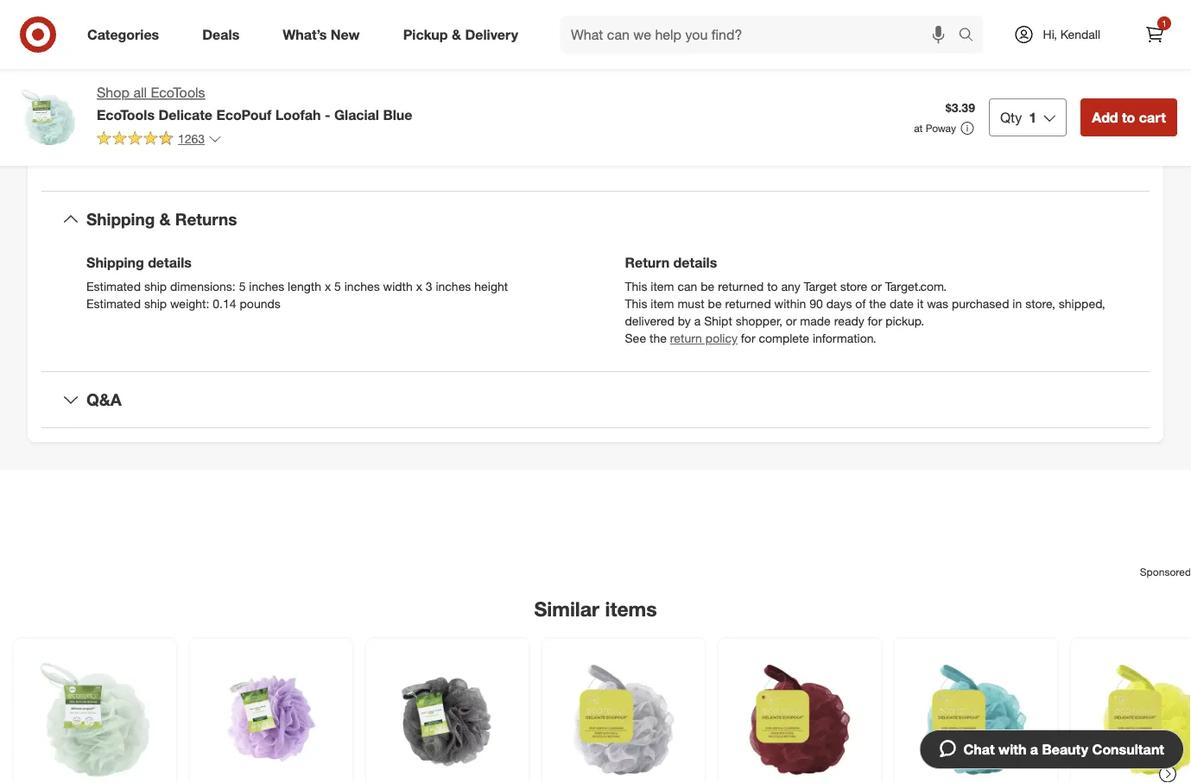 Task type: vqa. For each thing, say whether or not it's contained in the screenshot.
to to the top
yes



Task type: describe. For each thing, give the bounding box(es) containing it.
pickup
[[403, 26, 448, 43]]

at poway
[[914, 122, 957, 135]]

want
[[393, 150, 418, 166]]

(dpci)
[[165, 42, 202, 57]]

ecotools delicate ecopouf loofah - bright blue image
[[906, 650, 1047, 784]]

90
[[810, 296, 823, 311]]

search button
[[951, 16, 993, 57]]

see
[[625, 331, 646, 346]]

3
[[426, 279, 433, 294]]

shipping details estimated ship dimensions: 5 inches length x 5 inches width x 3 inches height estimated ship weight: 0.14 pounds
[[86, 254, 508, 311]]

loofah
[[275, 106, 321, 123]]

ecotools delicate ecopouf loofah - red image
[[729, 650, 871, 784]]

kendall
[[1061, 27, 1101, 42]]

items
[[605, 597, 657, 621]]

shipping & returns
[[86, 209, 237, 229]]

2 this from the top
[[625, 296, 648, 311]]

complete,
[[317, 150, 370, 166]]

imported
[[128, 94, 178, 109]]

1 inches from the left
[[249, 279, 284, 294]]

08-
[[233, 42, 251, 57]]

3 inches from the left
[[436, 279, 471, 294]]

shipping & returns button
[[41, 192, 1150, 247]]

sponsored
[[1140, 566, 1192, 579]]

was
[[927, 296, 949, 311]]

target
[[804, 279, 837, 294]]

ecotools delicate ecopouf loofah - green fig image
[[24, 650, 166, 784]]

item number (dpci) 037-08-3593
[[86, 42, 278, 57]]

target.com.
[[886, 279, 947, 294]]

2 vertical spatial item
[[651, 296, 674, 311]]

made
[[800, 314, 831, 329]]

to inside button
[[1122, 109, 1136, 126]]

accurate
[[252, 150, 299, 166]]

what's new
[[283, 26, 360, 43]]

ecotools delicate ecopouf loofah - purple image
[[200, 650, 342, 784]]

information.
[[813, 331, 877, 346]]

2 inches from the left
[[345, 279, 380, 294]]

shop
[[97, 84, 130, 101]]

glacial
[[334, 106, 379, 123]]

qty 1
[[1001, 109, 1037, 126]]

1 vertical spatial be
[[708, 296, 722, 311]]

$3.39
[[946, 100, 976, 115]]

delicate
[[159, 106, 213, 123]]

width
[[383, 279, 413, 294]]

to inside return details this item can be returned to any target store or target.com. this item must be returned within 90 days of the date it was purchased in store, shipped, delivered by a shipt shopper, or made ready for pickup. see the return policy for complete information.
[[768, 279, 778, 294]]

item
[[86, 42, 112, 57]]

blue
[[383, 106, 413, 123]]

store,
[[1026, 296, 1056, 311]]

all
[[133, 84, 147, 101]]

shipping for shipping details estimated ship dimensions: 5 inches length x 5 inches width x 3 inches height estimated ship weight: 0.14 pounds
[[86, 254, 144, 271]]

similar items
[[534, 597, 657, 621]]

policy
[[706, 331, 738, 346]]

return
[[625, 254, 670, 271]]

1 horizontal spatial the
[[650, 331, 667, 346]]

shipping for shipping & returns
[[86, 209, 155, 229]]

1 horizontal spatial 1
[[1162, 18, 1167, 29]]

return
[[670, 331, 702, 346]]

3593
[[251, 42, 278, 57]]

1 vertical spatial item
[[651, 279, 674, 294]]

pickup & delivery link
[[389, 16, 540, 54]]

ecotools delicate ecopouf loofah - chartreuse image
[[1082, 650, 1192, 784]]

deals
[[202, 26, 240, 43]]

0 horizontal spatial for
[[741, 331, 756, 346]]

origin
[[86, 94, 121, 109]]

add to cart
[[1092, 109, 1167, 126]]

shopper,
[[736, 314, 783, 329]]

shop all ecotools ecotools delicate ecopouf loofah - glacial blue
[[97, 84, 413, 123]]

dimensions:
[[170, 279, 236, 294]]

categories
[[87, 26, 159, 43]]

if the item details above aren't accurate or complete, we want to know about it.
[[86, 150, 512, 166]]

chat with a beauty consultant button
[[920, 730, 1185, 770]]

cart
[[1140, 109, 1167, 126]]

any
[[782, 279, 801, 294]]

ecopouf
[[216, 106, 272, 123]]

returns
[[175, 209, 237, 229]]

-
[[325, 106, 331, 123]]

037-
[[208, 42, 233, 57]]

2 x from the left
[[416, 279, 422, 294]]

hi, kendall
[[1043, 27, 1101, 42]]

store
[[841, 279, 868, 294]]

complete
[[759, 331, 810, 346]]

a inside chat with a beauty consultant button
[[1031, 741, 1039, 758]]

in
[[1013, 296, 1022, 311]]

1 vertical spatial the
[[870, 296, 887, 311]]

return policy link
[[670, 331, 738, 346]]

q&a
[[86, 390, 122, 410]]

& for shipping
[[159, 209, 171, 229]]

number
[[115, 42, 161, 57]]

1 estimated from the top
[[86, 279, 141, 294]]

pickup & delivery
[[403, 26, 518, 43]]

add
[[1092, 109, 1119, 126]]



Task type: locate. For each thing, give the bounding box(es) containing it.
at
[[914, 122, 923, 135]]

the
[[96, 150, 114, 166], [870, 296, 887, 311], [650, 331, 667, 346]]

search
[[951, 28, 993, 45]]

must
[[678, 296, 705, 311]]

item
[[117, 150, 141, 166], [651, 279, 674, 294], [651, 296, 674, 311]]

item left can
[[651, 279, 674, 294]]

1263
[[178, 131, 205, 146]]

0 vertical spatial 1
[[1162, 18, 1167, 29]]

1 horizontal spatial for
[[868, 314, 883, 329]]

be up shipt
[[708, 296, 722, 311]]

origin : imported
[[86, 94, 178, 109]]

0 vertical spatial estimated
[[86, 279, 141, 294]]

0 horizontal spatial x
[[325, 279, 331, 294]]

aren't
[[219, 150, 249, 166]]

0 horizontal spatial the
[[96, 150, 114, 166]]

0 vertical spatial a
[[695, 314, 701, 329]]

1 vertical spatial returned
[[725, 296, 771, 311]]

0 horizontal spatial 5
[[239, 279, 246, 294]]

this
[[625, 279, 648, 294], [625, 296, 648, 311]]

this down return
[[625, 279, 648, 294]]

1 horizontal spatial inches
[[345, 279, 380, 294]]

1 vertical spatial &
[[159, 209, 171, 229]]

estimated down shipping & returns
[[86, 279, 141, 294]]

categories link
[[73, 16, 181, 54]]

new
[[331, 26, 360, 43]]

1 vertical spatial or
[[871, 279, 882, 294]]

2 horizontal spatial to
[[1122, 109, 1136, 126]]

shipping inside shipping details estimated ship dimensions: 5 inches length x 5 inches width x 3 inches height estimated ship weight: 0.14 pounds
[[86, 254, 144, 271]]

1 ship from the top
[[144, 279, 167, 294]]

this up delivered
[[625, 296, 648, 311]]

1 vertical spatial ecotools
[[97, 106, 155, 123]]

shipping inside dropdown button
[[86, 209, 155, 229]]

chat with a beauty consultant
[[964, 741, 1165, 758]]

1 vertical spatial shipping
[[86, 254, 144, 271]]

the right "if"
[[96, 150, 114, 166]]

chat
[[964, 741, 995, 758]]

0 vertical spatial this
[[625, 279, 648, 294]]

0 horizontal spatial 1
[[1029, 109, 1037, 126]]

0 vertical spatial &
[[452, 26, 461, 43]]

& for pickup
[[452, 26, 461, 43]]

1 vertical spatial for
[[741, 331, 756, 346]]

0 vertical spatial be
[[701, 279, 715, 294]]

beauty
[[1043, 741, 1089, 758]]

return details this item can be returned to any target store or target.com. this item must be returned within 90 days of the date it was purchased in store, shipped, delivered by a shipt shopper, or made ready for pickup. see the return policy for complete information.
[[625, 254, 1106, 346]]

1 horizontal spatial to
[[768, 279, 778, 294]]

item up delivered
[[651, 296, 674, 311]]

& inside dropdown button
[[159, 209, 171, 229]]

1 horizontal spatial &
[[452, 26, 461, 43]]

ecotools down shop
[[97, 106, 155, 123]]

a
[[695, 314, 701, 329], [1031, 741, 1039, 758]]

What can we help you find? suggestions appear below search field
[[561, 16, 963, 54]]

ship left weight: at the top
[[144, 296, 167, 311]]

what's new link
[[268, 16, 382, 54]]

5 right 'length'
[[334, 279, 341, 294]]

1 horizontal spatial x
[[416, 279, 422, 294]]

0 vertical spatial ecotools
[[151, 84, 205, 101]]

deals link
[[188, 16, 261, 54]]

0 horizontal spatial &
[[159, 209, 171, 229]]

2 vertical spatial to
[[768, 279, 778, 294]]

or down within
[[786, 314, 797, 329]]

or
[[303, 150, 314, 166], [871, 279, 882, 294], [786, 314, 797, 329]]

0 horizontal spatial or
[[303, 150, 314, 166]]

1 x from the left
[[325, 279, 331, 294]]

2 horizontal spatial or
[[871, 279, 882, 294]]

similar items region
[[0, 498, 1192, 784]]

1 vertical spatial ship
[[144, 296, 167, 311]]

x
[[325, 279, 331, 294], [416, 279, 422, 294]]

the down delivered
[[650, 331, 667, 346]]

0 vertical spatial shipping
[[86, 209, 155, 229]]

1 vertical spatial this
[[625, 296, 648, 311]]

to right want
[[422, 150, 433, 166]]

with
[[999, 741, 1027, 758]]

2 horizontal spatial the
[[870, 296, 887, 311]]

& left returns
[[159, 209, 171, 229]]

details
[[144, 150, 179, 166], [148, 254, 192, 271], [674, 254, 718, 271]]

1 vertical spatial a
[[1031, 741, 1039, 758]]

2 ship from the top
[[144, 296, 167, 311]]

1 shipping from the top
[[86, 209, 155, 229]]

1 this from the top
[[625, 279, 648, 294]]

0 vertical spatial or
[[303, 150, 314, 166]]

0 vertical spatial item
[[117, 150, 141, 166]]

if
[[86, 150, 93, 166]]

2 horizontal spatial inches
[[436, 279, 471, 294]]

item down 1263 link
[[117, 150, 141, 166]]

details for shipping
[[148, 254, 192, 271]]

details up can
[[674, 254, 718, 271]]

shipped,
[[1059, 296, 1106, 311]]

1 right qty
[[1029, 109, 1037, 126]]

details up dimensions:
[[148, 254, 192, 271]]

1 vertical spatial estimated
[[86, 296, 141, 311]]

about
[[468, 150, 499, 166]]

length
[[288, 279, 321, 294]]

0 horizontal spatial to
[[422, 150, 433, 166]]

similar
[[534, 597, 600, 621]]

inches right the 3
[[436, 279, 471, 294]]

or right accurate
[[303, 150, 314, 166]]

2 5 from the left
[[334, 279, 341, 294]]

for right ready
[[868, 314, 883, 329]]

1 horizontal spatial or
[[786, 314, 797, 329]]

or right store
[[871, 279, 882, 294]]

ecotools up delicate
[[151, 84, 205, 101]]

consultant
[[1093, 741, 1165, 758]]

for down shopper,
[[741, 331, 756, 346]]

1 5 from the left
[[239, 279, 246, 294]]

a inside return details this item can be returned to any target store or target.com. this item must be returned within 90 days of the date it was purchased in store, shipped, delivered by a shipt shopper, or made ready for pickup. see the return policy for complete information.
[[695, 314, 701, 329]]

details for return
[[674, 254, 718, 271]]

1 horizontal spatial a
[[1031, 741, 1039, 758]]

0 vertical spatial to
[[1122, 109, 1136, 126]]

it.
[[503, 150, 512, 166]]

1 vertical spatial 1
[[1029, 109, 1037, 126]]

x right 'length'
[[325, 279, 331, 294]]

ecotools delicate ecopouf loofah - gray image
[[553, 650, 695, 784]]

1 link
[[1136, 16, 1174, 54]]

ship left dimensions:
[[144, 279, 167, 294]]

weight:
[[170, 296, 209, 311]]

shipping down shipping & returns
[[86, 254, 144, 271]]

0 vertical spatial the
[[96, 150, 114, 166]]

within
[[775, 296, 807, 311]]

shipt
[[704, 314, 733, 329]]

inches
[[249, 279, 284, 294], [345, 279, 380, 294], [436, 279, 471, 294]]

details inside shipping details estimated ship dimensions: 5 inches length x 5 inches width x 3 inches height estimated ship weight: 0.14 pounds
[[148, 254, 192, 271]]

the right of
[[870, 296, 887, 311]]

2 vertical spatial or
[[786, 314, 797, 329]]

0 vertical spatial returned
[[718, 279, 764, 294]]

a right the by
[[695, 314, 701, 329]]

pickup.
[[886, 314, 925, 329]]

0 horizontal spatial inches
[[249, 279, 284, 294]]

2 estimated from the top
[[86, 296, 141, 311]]

be right can
[[701, 279, 715, 294]]

5 up pounds
[[239, 279, 246, 294]]

a right the with at the bottom of page
[[1031, 741, 1039, 758]]

to right add
[[1122, 109, 1136, 126]]

inches up pounds
[[249, 279, 284, 294]]

1 horizontal spatial 5
[[334, 279, 341, 294]]

0 vertical spatial ship
[[144, 279, 167, 294]]

1 right kendall
[[1162, 18, 1167, 29]]

qty
[[1001, 109, 1022, 126]]

x left the 3
[[416, 279, 422, 294]]

shipping
[[86, 209, 155, 229], [86, 254, 144, 271]]

what's
[[283, 26, 327, 43]]

estimated left weight: at the top
[[86, 296, 141, 311]]

to left any
[[768, 279, 778, 294]]

details down 1263 link
[[144, 150, 179, 166]]

0 vertical spatial for
[[868, 314, 883, 329]]

we
[[374, 150, 389, 166]]

inches left width
[[345, 279, 380, 294]]

2 shipping from the top
[[86, 254, 144, 271]]

& right pickup
[[452, 26, 461, 43]]

&
[[452, 26, 461, 43], [159, 209, 171, 229]]

:
[[121, 94, 125, 109]]

purchased
[[952, 296, 1010, 311]]

add to cart button
[[1081, 99, 1178, 137]]

estimated
[[86, 279, 141, 294], [86, 296, 141, 311]]

days
[[827, 296, 852, 311]]

0 horizontal spatial a
[[695, 314, 701, 329]]

of
[[856, 296, 866, 311]]

1
[[1162, 18, 1167, 29], [1029, 109, 1037, 126]]

by
[[678, 314, 691, 329]]

know
[[436, 150, 465, 166]]

image of ecotools delicate ecopouf loofah - glacial blue image
[[14, 83, 83, 152]]

poway
[[926, 122, 957, 135]]

2 vertical spatial the
[[650, 331, 667, 346]]

pounds
[[240, 296, 281, 311]]

0.14
[[213, 296, 236, 311]]

details inside return details this item can be returned to any target store or target.com. this item must be returned within 90 days of the date it was purchased in store, shipped, delivered by a shipt shopper, or made ready for pickup. see the return policy for complete information.
[[674, 254, 718, 271]]

shipping down "if"
[[86, 209, 155, 229]]

can
[[678, 279, 698, 294]]

1263 link
[[97, 130, 222, 150]]

ecotools charcoal ecopouf loofah image
[[377, 650, 518, 784]]

above
[[183, 150, 216, 166]]

1 vertical spatial to
[[422, 150, 433, 166]]

returned
[[718, 279, 764, 294], [725, 296, 771, 311]]

delivered
[[625, 314, 675, 329]]



